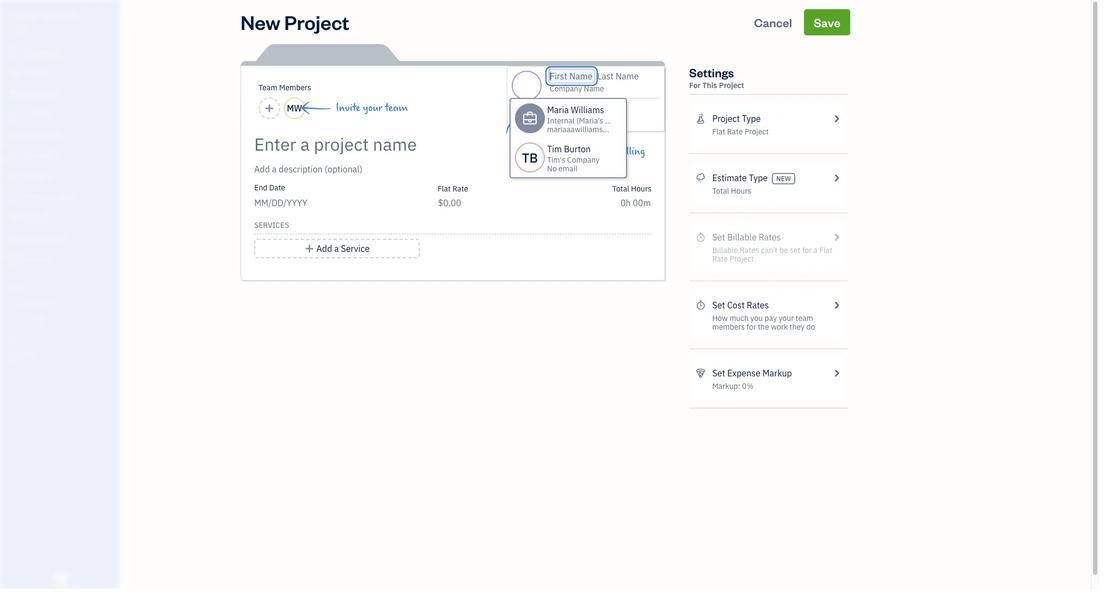 Task type: vqa. For each thing, say whether or not it's contained in the screenshot.
November
no



Task type: locate. For each thing, give the bounding box(es) containing it.
0 vertical spatial your
[[363, 102, 383, 114]]

1 vertical spatial company
[[567, 155, 600, 165]]

total hours up hourly budget text field
[[613, 184, 652, 194]]

team up project name text box
[[385, 102, 408, 114]]

company right maria's on the left of the page
[[39, 10, 77, 21]]

1 horizontal spatial flat
[[713, 127, 726, 137]]

how much you pay your team members for the work they do
[[713, 314, 815, 332]]

1 vertical spatial flat
[[438, 184, 451, 194]]

Company Name text field
[[550, 84, 605, 94]]

cancel
[[754, 15, 792, 30]]

set for set cost rates
[[713, 300, 725, 311]]

2 chevronright image from the top
[[832, 299, 842, 312]]

freshbooks image
[[51, 572, 69, 585]]

envelope image
[[550, 103, 561, 112]]

choose who you're billing the project to
[[539, 145, 645, 171]]

0 horizontal spatial rate
[[453, 184, 468, 194]]

1 vertical spatial rate
[[453, 184, 468, 194]]

1 horizontal spatial team
[[796, 314, 814, 323]]

total hours
[[613, 184, 652, 194], [713, 186, 752, 196]]

expenses image
[[696, 367, 706, 380]]

chart image
[[7, 234, 20, 245]]

phone image
[[550, 117, 561, 126]]

1 vertical spatial your
[[779, 314, 794, 323]]

the
[[539, 158, 553, 171], [758, 322, 769, 332]]

0 horizontal spatial total
[[613, 184, 630, 194]]

add
[[317, 243, 332, 254]]

rates
[[747, 300, 769, 311]]

the down the choose
[[539, 158, 553, 171]]

total
[[613, 184, 630, 194], [713, 186, 729, 196]]

1 horizontal spatial company
[[567, 155, 600, 165]]

estimates image
[[696, 172, 706, 185]]

team
[[385, 102, 408, 114], [796, 314, 814, 323]]

work
[[771, 322, 788, 332]]

company
[[39, 10, 77, 21], [567, 155, 600, 165]]

for
[[747, 322, 756, 332]]

1 horizontal spatial the
[[758, 322, 769, 332]]

1 horizontal spatial rate
[[727, 127, 743, 137]]

3 chevronright image from the top
[[832, 367, 842, 380]]

0 vertical spatial type
[[742, 113, 761, 124]]

hours up hourly budget text field
[[631, 184, 652, 194]]

flat down project type at the right
[[713, 127, 726, 137]]

0 horizontal spatial total hours
[[613, 184, 652, 194]]

members
[[279, 83, 311, 93]]

set cost rates
[[713, 300, 769, 311]]

1 vertical spatial the
[[758, 322, 769, 332]]

2 set from the top
[[713, 368, 725, 379]]

0 vertical spatial rate
[[727, 127, 743, 137]]

total down estimate
[[713, 186, 729, 196]]

1 horizontal spatial total
[[713, 186, 729, 196]]

team right work
[[796, 314, 814, 323]]

pay
[[765, 314, 777, 323]]

maria
[[547, 105, 569, 115]]

1 vertical spatial chevronright image
[[832, 299, 842, 312]]

First Name text field
[[550, 71, 594, 82]]

estimate image
[[7, 89, 20, 100]]

rate
[[727, 127, 743, 137], [453, 184, 468, 194]]

date
[[269, 183, 285, 193]]

0 horizontal spatial company
[[39, 10, 77, 21]]

add team member image
[[265, 102, 275, 115]]

service
[[341, 243, 370, 254]]

team members image
[[8, 300, 117, 308]]

chevronright image for set cost rates
[[832, 299, 842, 312]]

new
[[241, 9, 281, 35]]

1 chevronright image from the top
[[832, 172, 842, 185]]

items and services image
[[8, 317, 117, 326]]

total up hourly budget text field
[[613, 184, 630, 194]]

(maria's
[[577, 116, 604, 126]]

1 vertical spatial type
[[749, 173, 768, 184]]

how
[[713, 314, 728, 323]]

you
[[751, 314, 763, 323]]

email
[[559, 164, 578, 174]]

hours
[[631, 184, 652, 194], [731, 186, 752, 196]]

0 vertical spatial the
[[539, 158, 553, 171]]

markup
[[763, 368, 792, 379]]

save
[[814, 15, 841, 30]]

mariaaawilliams@gmail.com
[[547, 125, 645, 135]]

your right pay
[[779, 314, 794, 323]]

type up flat rate project
[[742, 113, 761, 124]]

your inside how much you pay your team members for the work they do
[[779, 314, 794, 323]]

mw
[[287, 103, 302, 114]]

rate for flat rate project
[[727, 127, 743, 137]]

settings for this project
[[689, 65, 744, 90]]

flat
[[713, 127, 726, 137], [438, 184, 451, 194]]

project type
[[713, 113, 761, 124]]

much
[[730, 314, 749, 323]]

flat up amount (usd) text field
[[438, 184, 451, 194]]

money image
[[7, 213, 20, 224]]

timer image
[[7, 192, 20, 203]]

bank connections image
[[8, 334, 117, 343]]

add a service
[[317, 243, 370, 254]]

to
[[587, 158, 595, 171]]

your
[[363, 102, 383, 114], [779, 314, 794, 323]]

settings
[[689, 65, 734, 80]]

new project
[[241, 9, 350, 35]]

markup:
[[713, 382, 741, 392]]

team
[[259, 83, 277, 93]]

hours down estimate type at the right of page
[[731, 186, 752, 196]]

the right for
[[758, 322, 769, 332]]

a
[[334, 243, 339, 254]]

type
[[742, 113, 761, 124], [749, 173, 768, 184]]

project inside settings for this project
[[719, 81, 744, 90]]

cancel button
[[745, 9, 802, 35]]

company)
[[605, 116, 640, 126]]

0 vertical spatial team
[[385, 102, 408, 114]]

tb
[[522, 149, 538, 166]]

0 vertical spatial company
[[39, 10, 77, 21]]

0 horizontal spatial your
[[363, 102, 383, 114]]

0 horizontal spatial team
[[385, 102, 408, 114]]

end date
[[254, 183, 285, 193]]

invite your team
[[336, 102, 408, 114]]

williams
[[571, 105, 604, 115]]

0 vertical spatial set
[[713, 300, 725, 311]]

tim's
[[547, 155, 566, 165]]

you're
[[590, 145, 616, 158]]

0 horizontal spatial the
[[539, 158, 553, 171]]

main element
[[0, 0, 147, 590]]

1 horizontal spatial your
[[779, 314, 794, 323]]

2 vertical spatial chevronright image
[[832, 367, 842, 380]]

project
[[284, 9, 350, 35], [719, 81, 744, 90], [713, 113, 740, 124], [745, 127, 769, 137]]

0%
[[742, 382, 754, 392]]

1 vertical spatial team
[[796, 314, 814, 323]]

flat rate project
[[713, 127, 769, 137]]

settings image
[[8, 352, 117, 361]]

0 horizontal spatial flat
[[438, 184, 451, 194]]

Phone Number text field
[[566, 117, 618, 127]]

chevronright image
[[832, 112, 842, 125]]

set up how at right
[[713, 300, 725, 311]]

rate down project type at the right
[[727, 127, 743, 137]]

1 vertical spatial set
[[713, 368, 725, 379]]

rate up amount (usd) text field
[[453, 184, 468, 194]]

your right invite
[[363, 102, 383, 114]]

company inside tim burton tim's company no email
[[567, 155, 600, 165]]

total hours down estimate
[[713, 186, 752, 196]]

chevronright image
[[832, 172, 842, 185], [832, 299, 842, 312], [832, 367, 842, 380]]

the inside how much you pay your team members for the work they do
[[758, 322, 769, 332]]

0 vertical spatial chevronright image
[[832, 172, 842, 185]]

1 set from the top
[[713, 300, 725, 311]]

type left new
[[749, 173, 768, 184]]

0 horizontal spatial hours
[[631, 184, 652, 194]]

set up markup:
[[713, 368, 725, 379]]

End date in  format text field
[[254, 198, 387, 209]]

0 vertical spatial flat
[[713, 127, 726, 137]]

the inside choose who you're billing the project to
[[539, 158, 553, 171]]

1 horizontal spatial hours
[[731, 186, 752, 196]]

invite
[[336, 102, 361, 114]]

company down burton
[[567, 155, 600, 165]]

set
[[713, 300, 725, 311], [713, 368, 725, 379]]



Task type: describe. For each thing, give the bounding box(es) containing it.
billing
[[619, 145, 645, 158]]

internal
[[547, 116, 575, 126]]

no
[[547, 164, 557, 174]]

briefcase image
[[523, 114, 538, 123]]

owner
[[9, 22, 29, 30]]

expense
[[727, 368, 761, 379]]

team members
[[259, 83, 311, 93]]

team inside how much you pay your team members for the work they do
[[796, 314, 814, 323]]

projects image
[[696, 112, 706, 125]]

for
[[689, 81, 701, 90]]

tim burton tim's company no email
[[547, 144, 600, 174]]

maria's
[[9, 10, 37, 21]]

save button
[[804, 9, 851, 35]]

1 horizontal spatial total hours
[[713, 186, 752, 196]]

they
[[790, 322, 805, 332]]

maria williams internal (maria's company) mariaaawilliams@gmail.com
[[547, 105, 645, 135]]

project image
[[7, 172, 20, 182]]

Email Address text field
[[566, 103, 616, 113]]

markup: 0%
[[713, 382, 754, 392]]

apps image
[[8, 282, 117, 291]]

estimate type
[[713, 173, 768, 184]]

tim
[[547, 144, 562, 155]]

Amount (USD) text field
[[438, 198, 462, 209]]

Hourly Budget text field
[[621, 198, 652, 209]]

Project Name text field
[[254, 133, 554, 155]]

set expense markup
[[713, 368, 792, 379]]

company inside maria's company owner
[[39, 10, 77, 21]]

cost
[[727, 300, 745, 311]]

choose
[[539, 145, 568, 158]]

tb list box
[[510, 98, 645, 179]]

flat for flat rate
[[438, 184, 451, 194]]

chevronright image for set expense markup
[[832, 367, 842, 380]]

estimate
[[713, 173, 747, 184]]

chevronright image for estimate type
[[832, 172, 842, 185]]

type for project type
[[742, 113, 761, 124]]

new
[[777, 175, 791, 183]]

expense image
[[7, 151, 20, 162]]

services
[[254, 221, 289, 230]]

Project Description text field
[[254, 163, 554, 176]]

client image
[[7, 68, 20, 79]]

type for estimate type
[[749, 173, 768, 184]]

burton
[[564, 144, 591, 155]]

this
[[703, 81, 718, 90]]

who
[[570, 145, 587, 158]]

maria's company owner
[[9, 10, 77, 30]]

flat rate
[[438, 184, 468, 194]]

plus image
[[305, 242, 315, 255]]

Last Name text field
[[598, 71, 640, 82]]

timetracking image
[[696, 299, 706, 312]]

members
[[713, 322, 745, 332]]

payment image
[[7, 130, 20, 141]]

project
[[556, 158, 584, 171]]

dashboard image
[[7, 47, 20, 58]]

invoice image
[[7, 109, 20, 120]]

do
[[807, 322, 815, 332]]

flat for flat rate project
[[713, 127, 726, 137]]

set for set expense markup
[[713, 368, 725, 379]]

end
[[254, 183, 268, 193]]

rate for flat rate
[[453, 184, 468, 194]]

report image
[[7, 254, 20, 265]]

add a service button
[[254, 239, 420, 259]]



